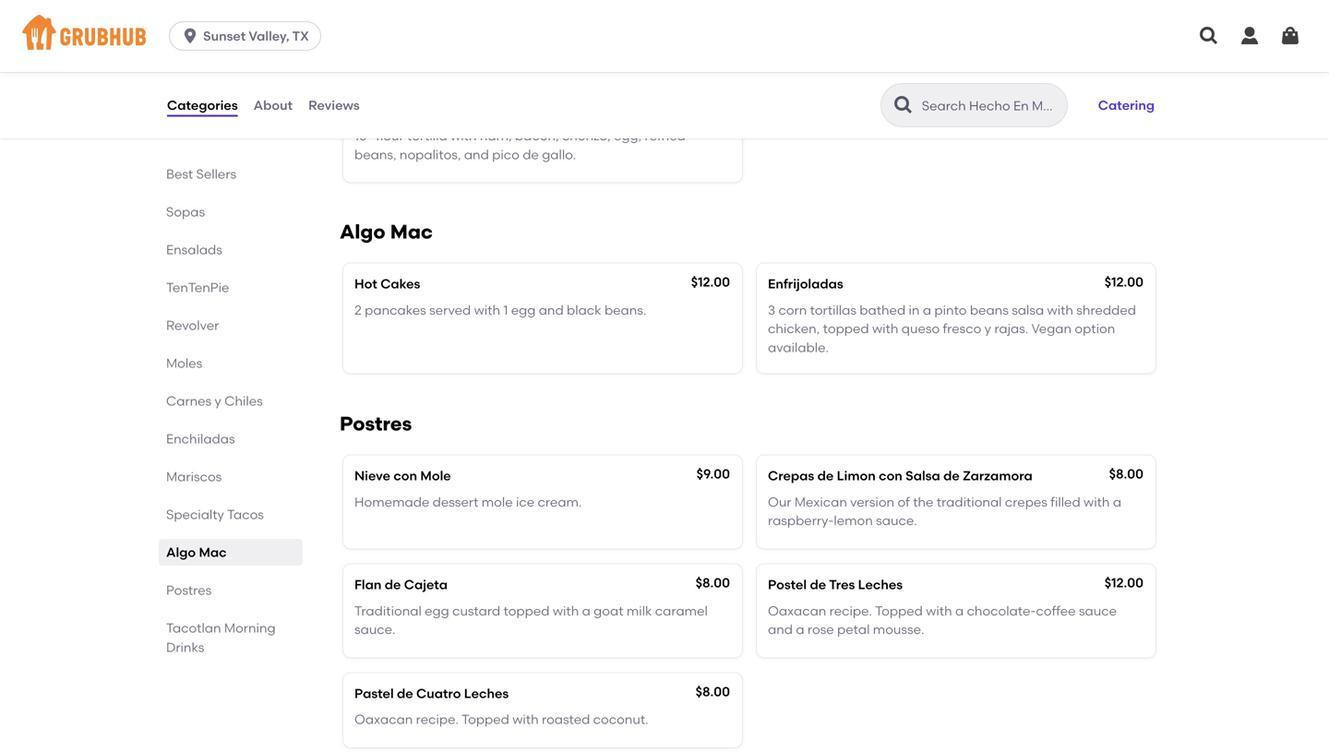 Task type: describe. For each thing, give the bounding box(es) containing it.
hot
[[354, 276, 377, 292]]

beans,
[[354, 147, 397, 162]]

about button
[[253, 72, 294, 138]]

sunset
[[203, 28, 246, 44]]

1 horizontal spatial specialty
[[419, 102, 478, 117]]

cream.
[[538, 494, 582, 510]]

raspberry-
[[768, 513, 834, 529]]

tentenpie
[[166, 280, 229, 295]]

3 corn tortillas bathed in a pinto beans salsa with shredded chicken, topped with queso fresco y rajas. vegan option available.
[[768, 302, 1136, 355]]

chorizo,
[[562, 128, 611, 144]]

the
[[913, 494, 934, 510]]

egg,
[[614, 128, 642, 144]]

with inside oaxacan recipe. topped with a chocolate-coffee sauce and a rose petal mousse.
[[926, 603, 952, 619]]

crepes
[[1005, 494, 1048, 510]]

best sellers
[[166, 166, 236, 182]]

best
[[166, 166, 193, 182]]

0 horizontal spatial y
[[215, 393, 221, 409]]

filled
[[1051, 494, 1081, 510]]

enfrijoladas
[[768, 276, 844, 292]]

dynomite
[[354, 102, 416, 117]]

with inside 10" flour tortilla with ham, bacon, chorizo, egg, refried beans, nopalitos, and pico de gallo.
[[451, 128, 477, 144]]

a inside "3 corn tortillas bathed in a pinto beans salsa with shredded chicken, topped with queso fresco y rajas. vegan option available."
[[923, 302, 931, 318]]

pastel de cuatro leches
[[354, 686, 509, 702]]

1 con from the left
[[394, 468, 417, 484]]

pancakes
[[365, 302, 426, 318]]

reviews button
[[307, 72, 361, 138]]

sunset valley, tx
[[203, 28, 309, 44]]

categories button
[[166, 72, 239, 138]]

flour
[[376, 128, 404, 144]]

de for our mexican version of the traditional crepes filled with a raspberry-lemon sauce.
[[818, 468, 834, 484]]

bacon,
[[515, 128, 559, 144]]

chocolate-
[[967, 603, 1036, 619]]

oaxacan for pastel
[[354, 712, 413, 728]]

caramel
[[655, 603, 708, 619]]

flan
[[354, 577, 382, 593]]

traditional
[[354, 603, 422, 619]]

sauce
[[1079, 603, 1117, 619]]

mole
[[482, 494, 513, 510]]

topped inside "3 corn tortillas bathed in a pinto beans salsa with shredded chicken, topped with queso fresco y rajas. vegan option available."
[[823, 321, 869, 337]]

and inside 10" flour tortilla with ham, bacon, chorizo, egg, refried beans, nopalitos, and pico de gallo.
[[464, 147, 489, 162]]

1 horizontal spatial postres
[[340, 412, 412, 436]]

mousse.
[[873, 622, 925, 638]]

beans.
[[605, 302, 647, 318]]

2 svg image from the left
[[1239, 25, 1261, 47]]

a left the rose
[[796, 622, 805, 638]]

recipe. for tres
[[830, 603, 872, 619]]

version
[[850, 494, 895, 510]]

1 horizontal spatial algo mac
[[340, 220, 433, 244]]

ice
[[516, 494, 535, 510]]

a inside our mexican version of the traditional crepes filled with a raspberry-lemon sauce.
[[1113, 494, 1122, 510]]

sellers
[[196, 166, 236, 182]]

egg inside the "traditional egg custard topped with a goat milk caramel sauce."
[[425, 603, 449, 619]]

flan de cajeta
[[354, 577, 448, 593]]

3
[[768, 302, 776, 318]]

nieve con mole
[[354, 468, 451, 484]]

rose
[[808, 622, 834, 638]]

1 vertical spatial specialty
[[166, 507, 224, 522]]

goat
[[594, 603, 624, 619]]

salsa
[[906, 468, 940, 484]]

pinto
[[935, 302, 967, 318]]

leches for pastel de cuatro leches
[[464, 686, 509, 702]]

traditional egg custard topped with a goat milk caramel sauce.
[[354, 603, 708, 638]]

mole
[[420, 468, 451, 484]]

1 svg image from the left
[[1198, 25, 1220, 47]]

shredded
[[1077, 302, 1136, 318]]

2 pancakes served with 1 egg and black beans.
[[354, 302, 647, 318]]

search icon image
[[892, 94, 915, 116]]

gallo.
[[542, 147, 576, 162]]

morning
[[224, 620, 276, 636]]

de for oaxacan recipe. topped with roasted coconut.
[[397, 686, 413, 702]]

0 vertical spatial algo
[[340, 220, 386, 244]]

topped for pastel de cuatro leches
[[462, 712, 509, 728]]

1 vertical spatial and
[[539, 302, 564, 318]]

leches for postel de tres leches
[[858, 577, 903, 593]]

topped for postel de tres leches
[[875, 603, 923, 619]]

and inside oaxacan recipe. topped with a chocolate-coffee sauce and a rose petal mousse.
[[768, 622, 793, 638]]

corn
[[779, 302, 807, 318]]

sunset valley, tx button
[[169, 21, 328, 51]]

reviews
[[308, 97, 360, 113]]

coffee
[[1036, 603, 1076, 619]]

0 horizontal spatial postres
[[166, 583, 212, 598]]

served
[[429, 302, 471, 318]]

enchiladas
[[166, 431, 235, 447]]

sauce. inside the "traditional egg custard topped with a goat milk caramel sauce."
[[354, 622, 396, 638]]

zarzamora
[[963, 468, 1033, 484]]

lemon
[[834, 513, 873, 529]]

nieve
[[354, 468, 390, 484]]

1 horizontal spatial egg
[[511, 302, 536, 318]]

coconut.
[[593, 712, 649, 728]]

option
[[1075, 321, 1115, 337]]

recipe. for cuatro
[[416, 712, 459, 728]]

pico
[[492, 147, 520, 162]]

with down bathed
[[872, 321, 899, 337]]

$12.00 for 3 corn tortillas bathed in a pinto beans salsa with shredded chicken, topped with queso fresco y rajas. vegan option available.
[[1105, 274, 1144, 290]]

main navigation navigation
[[0, 0, 1329, 72]]

oaxacan recipe. topped with a chocolate-coffee sauce and a rose petal mousse.
[[768, 603, 1117, 638]]

milk
[[627, 603, 652, 619]]

de for oaxacan recipe. topped with a chocolate-coffee sauce and a rose petal mousse.
[[810, 577, 826, 593]]

catering button
[[1090, 85, 1163, 126]]

carnes y chiles
[[166, 393, 263, 409]]



Task type: vqa. For each thing, say whether or not it's contained in the screenshot.
on in '$4 off Offer valid on first orders of $18 or more.'
no



Task type: locate. For each thing, give the bounding box(es) containing it.
tres
[[829, 577, 855, 593]]

0 horizontal spatial mac
[[199, 545, 227, 560]]

0 vertical spatial specialty
[[419, 102, 478, 117]]

chicken,
[[768, 321, 820, 337]]

algo down specialty tacos
[[166, 545, 196, 560]]

1 vertical spatial egg
[[425, 603, 449, 619]]

1 vertical spatial algo mac
[[166, 545, 227, 560]]

de right the pastel
[[397, 686, 413, 702]]

postres up nieve on the bottom left
[[340, 412, 412, 436]]

0 horizontal spatial specialty
[[166, 507, 224, 522]]

de up mexican
[[818, 468, 834, 484]]

topped inside oaxacan recipe. topped with a chocolate-coffee sauce and a rose petal mousse.
[[875, 603, 923, 619]]

1 horizontal spatial and
[[539, 302, 564, 318]]

sauce. down of
[[876, 513, 917, 529]]

y
[[985, 321, 991, 337], [215, 393, 221, 409]]

a inside the "traditional egg custard topped with a goat milk caramel sauce."
[[582, 603, 591, 619]]

2 vertical spatial $8.00
[[696, 684, 730, 700]]

with right filled
[[1084, 494, 1110, 510]]

1 vertical spatial topped
[[504, 603, 550, 619]]

postres
[[340, 412, 412, 436], [166, 583, 212, 598]]

0 vertical spatial topped
[[875, 603, 923, 619]]

2 con from the left
[[879, 468, 903, 484]]

con up homemade
[[394, 468, 417, 484]]

queso
[[902, 321, 940, 337]]

oaxacan for postel
[[768, 603, 827, 619]]

algo mac up hot cakes
[[340, 220, 433, 244]]

0 horizontal spatial recipe.
[[416, 712, 459, 728]]

of
[[898, 494, 910, 510]]

0 vertical spatial recipe.
[[830, 603, 872, 619]]

topped down pastel de cuatro leches
[[462, 712, 509, 728]]

fresco
[[943, 321, 982, 337]]

0 horizontal spatial egg
[[425, 603, 449, 619]]

cajeta
[[404, 577, 448, 593]]

algo mac down specialty tacos
[[166, 545, 227, 560]]

svg image
[[1198, 25, 1220, 47], [1239, 25, 1261, 47], [1279, 25, 1302, 47]]

homemade
[[354, 494, 430, 510]]

0 vertical spatial leches
[[858, 577, 903, 593]]

oaxacan down the pastel
[[354, 712, 413, 728]]

$12.00 for 2 pancakes served with 1 egg and black beans.
[[691, 274, 730, 290]]

specialty down mariscos
[[166, 507, 224, 522]]

de right salsa
[[944, 468, 960, 484]]

1 horizontal spatial topped
[[823, 321, 869, 337]]

0 vertical spatial $8.00
[[1109, 466, 1144, 482]]

mac
[[390, 220, 433, 244], [199, 545, 227, 560]]

0 horizontal spatial topped
[[504, 603, 550, 619]]

de left tres
[[810, 577, 826, 593]]

2 vertical spatial and
[[768, 622, 793, 638]]

$8.00 for caramel
[[696, 575, 730, 591]]

recipe. up petal
[[830, 603, 872, 619]]

0 vertical spatial postres
[[340, 412, 412, 436]]

a right in
[[923, 302, 931, 318]]

with left 1
[[474, 302, 500, 318]]

egg down cajeta
[[425, 603, 449, 619]]

leches right tres
[[858, 577, 903, 593]]

1 vertical spatial $8.00
[[696, 575, 730, 591]]

recipe. inside oaxacan recipe. topped with a chocolate-coffee sauce and a rose petal mousse.
[[830, 603, 872, 619]]

dessert
[[433, 494, 479, 510]]

oaxacan down postel
[[768, 603, 827, 619]]

postres up tacotlan
[[166, 583, 212, 598]]

1 horizontal spatial con
[[879, 468, 903, 484]]

postel de tres leches
[[768, 577, 903, 593]]

0 vertical spatial oaxacan
[[768, 603, 827, 619]]

de right flan
[[385, 577, 401, 593]]

recipe.
[[830, 603, 872, 619], [416, 712, 459, 728]]

a right filled
[[1113, 494, 1122, 510]]

0 vertical spatial topped
[[823, 321, 869, 337]]

0 horizontal spatial and
[[464, 147, 489, 162]]

sauce. down traditional
[[354, 622, 396, 638]]

y left chiles
[[215, 393, 221, 409]]

topped
[[875, 603, 923, 619], [462, 712, 509, 728]]

our mexican version of the traditional crepes filled with a raspberry-lemon sauce.
[[768, 494, 1122, 529]]

1 horizontal spatial mac
[[390, 220, 433, 244]]

with left chocolate-
[[926, 603, 952, 619]]

tacos
[[227, 507, 264, 522]]

specialty up tortilla
[[419, 102, 478, 117]]

de
[[523, 147, 539, 162], [818, 468, 834, 484], [944, 468, 960, 484], [385, 577, 401, 593], [810, 577, 826, 593], [397, 686, 413, 702]]

tx
[[292, 28, 309, 44]]

homemade dessert mole ice cream.
[[354, 494, 582, 510]]

sopas
[[166, 204, 205, 220]]

chiles
[[225, 393, 263, 409]]

with inside the "traditional egg custard topped with a goat milk caramel sauce."
[[553, 603, 579, 619]]

and left "black"
[[539, 302, 564, 318]]

con up of
[[879, 468, 903, 484]]

in
[[909, 302, 920, 318]]

mac down specialty tacos
[[199, 545, 227, 560]]

1 vertical spatial postres
[[166, 583, 212, 598]]

algo up the hot
[[340, 220, 386, 244]]

oaxacan recipe. topped with roasted coconut.
[[354, 712, 649, 728]]

1 vertical spatial mac
[[199, 545, 227, 560]]

a left chocolate-
[[955, 603, 964, 619]]

vegan
[[1032, 321, 1072, 337]]

with up vegan
[[1047, 302, 1074, 318]]

y inside "3 corn tortillas bathed in a pinto beans salsa with shredded chicken, topped with queso fresco y rajas. vegan option available."
[[985, 321, 991, 337]]

1 vertical spatial oaxacan
[[354, 712, 413, 728]]

0 vertical spatial algo mac
[[340, 220, 433, 244]]

salsa
[[1012, 302, 1044, 318]]

0 horizontal spatial algo mac
[[166, 545, 227, 560]]

beans
[[970, 302, 1009, 318]]

1 vertical spatial topped
[[462, 712, 509, 728]]

0 horizontal spatial con
[[394, 468, 417, 484]]

$9.00
[[697, 466, 730, 482]]

ensalads
[[166, 242, 222, 258]]

tortilla
[[407, 128, 447, 144]]

0 vertical spatial and
[[464, 147, 489, 162]]

and down ham,
[[464, 147, 489, 162]]

tortillas
[[810, 302, 857, 318]]

1 horizontal spatial algo
[[340, 220, 386, 244]]

1 horizontal spatial recipe.
[[830, 603, 872, 619]]

black
[[567, 302, 602, 318]]

1 horizontal spatial svg image
[[1239, 25, 1261, 47]]

oaxacan
[[768, 603, 827, 619], [354, 712, 413, 728]]

de for traditional egg custard topped with a goat milk caramel sauce.
[[385, 577, 401, 593]]

con
[[394, 468, 417, 484], [879, 468, 903, 484]]

$12.00
[[691, 274, 730, 290], [1105, 274, 1144, 290], [1105, 575, 1144, 591]]

$8.00 for with
[[1109, 466, 1144, 482]]

topped inside the "traditional egg custard topped with a goat milk caramel sauce."
[[504, 603, 550, 619]]

topped right custard
[[504, 603, 550, 619]]

limon
[[837, 468, 876, 484]]

with left ham,
[[451, 128, 477, 144]]

0 horizontal spatial topped
[[462, 712, 509, 728]]

0 vertical spatial sauce.
[[876, 513, 917, 529]]

0 horizontal spatial leches
[[464, 686, 509, 702]]

svg image
[[181, 27, 200, 45]]

catering
[[1098, 97, 1155, 113]]

2 horizontal spatial and
[[768, 622, 793, 638]]

1 horizontal spatial leches
[[858, 577, 903, 593]]

carnes
[[166, 393, 212, 409]]

hot cakes
[[354, 276, 420, 292]]

moles
[[166, 355, 202, 371]]

custard
[[452, 603, 500, 619]]

leches
[[858, 577, 903, 593], [464, 686, 509, 702]]

categories
[[167, 97, 238, 113]]

and
[[464, 147, 489, 162], [539, 302, 564, 318], [768, 622, 793, 638]]

2 horizontal spatial svg image
[[1279, 25, 1302, 47]]

1 horizontal spatial topped
[[875, 603, 923, 619]]

bathed
[[860, 302, 906, 318]]

3 svg image from the left
[[1279, 25, 1302, 47]]

0 vertical spatial y
[[985, 321, 991, 337]]

0 horizontal spatial oaxacan
[[354, 712, 413, 728]]

1 horizontal spatial oaxacan
[[768, 603, 827, 619]]

10" flour tortilla with ham, bacon, chorizo, egg, refried beans, nopalitos, and pico de gallo.
[[354, 128, 686, 162]]

sauce.
[[876, 513, 917, 529], [354, 622, 396, 638]]

leches up 'oaxacan recipe. topped with roasted coconut.'
[[464, 686, 509, 702]]

0 vertical spatial mac
[[390, 220, 433, 244]]

with left roasted
[[513, 712, 539, 728]]

topped up mousse.
[[875, 603, 923, 619]]

topped down tortillas
[[823, 321, 869, 337]]

2
[[354, 302, 362, 318]]

traditional
[[937, 494, 1002, 510]]

sauce. inside our mexican version of the traditional crepes filled with a raspberry-lemon sauce.
[[876, 513, 917, 529]]

0 horizontal spatial sauce.
[[354, 622, 396, 638]]

oaxacan inside oaxacan recipe. topped with a chocolate-coffee sauce and a rose petal mousse.
[[768, 603, 827, 619]]

valley,
[[249, 28, 289, 44]]

available.
[[768, 340, 829, 355]]

mac up the cakes
[[390, 220, 433, 244]]

rajas.
[[995, 321, 1029, 337]]

$12.00 for oaxacan recipe. topped with a chocolate-coffee sauce and a rose petal mousse.
[[1105, 575, 1144, 591]]

nopalitos,
[[400, 147, 461, 162]]

crepas
[[768, 468, 814, 484]]

refried
[[645, 128, 686, 144]]

mariscos
[[166, 469, 222, 485]]

pastel
[[354, 686, 394, 702]]

1 vertical spatial leches
[[464, 686, 509, 702]]

with left goat
[[553, 603, 579, 619]]

1 horizontal spatial sauce.
[[876, 513, 917, 529]]

egg
[[511, 302, 536, 318], [425, 603, 449, 619]]

a left goat
[[582, 603, 591, 619]]

Search Hecho En Mexico search field
[[920, 97, 1061, 114]]

specialty tacos
[[166, 507, 264, 522]]

cuatro
[[416, 686, 461, 702]]

topped
[[823, 321, 869, 337], [504, 603, 550, 619]]

1 vertical spatial algo
[[166, 545, 196, 560]]

egg right 1
[[511, 302, 536, 318]]

crepas de limon con salsa de zarzamora
[[768, 468, 1033, 484]]

drinks
[[166, 640, 204, 655]]

postel
[[768, 577, 807, 593]]

1 vertical spatial recipe.
[[416, 712, 459, 728]]

y down beans
[[985, 321, 991, 337]]

1 vertical spatial sauce.
[[354, 622, 396, 638]]

0 vertical spatial egg
[[511, 302, 536, 318]]

1 horizontal spatial y
[[985, 321, 991, 337]]

de inside 10" flour tortilla with ham, bacon, chorizo, egg, refried beans, nopalitos, and pico de gallo.
[[523, 147, 539, 162]]

0 horizontal spatial algo
[[166, 545, 196, 560]]

de down bacon,
[[523, 147, 539, 162]]

1 vertical spatial y
[[215, 393, 221, 409]]

specialty
[[419, 102, 478, 117], [166, 507, 224, 522]]

0 horizontal spatial svg image
[[1198, 25, 1220, 47]]

cakes
[[381, 276, 420, 292]]

and left the rose
[[768, 622, 793, 638]]

with inside our mexican version of the traditional crepes filled with a raspberry-lemon sauce.
[[1084, 494, 1110, 510]]

recipe. down cuatro
[[416, 712, 459, 728]]

tacotlan morning drinks
[[166, 620, 276, 655]]



